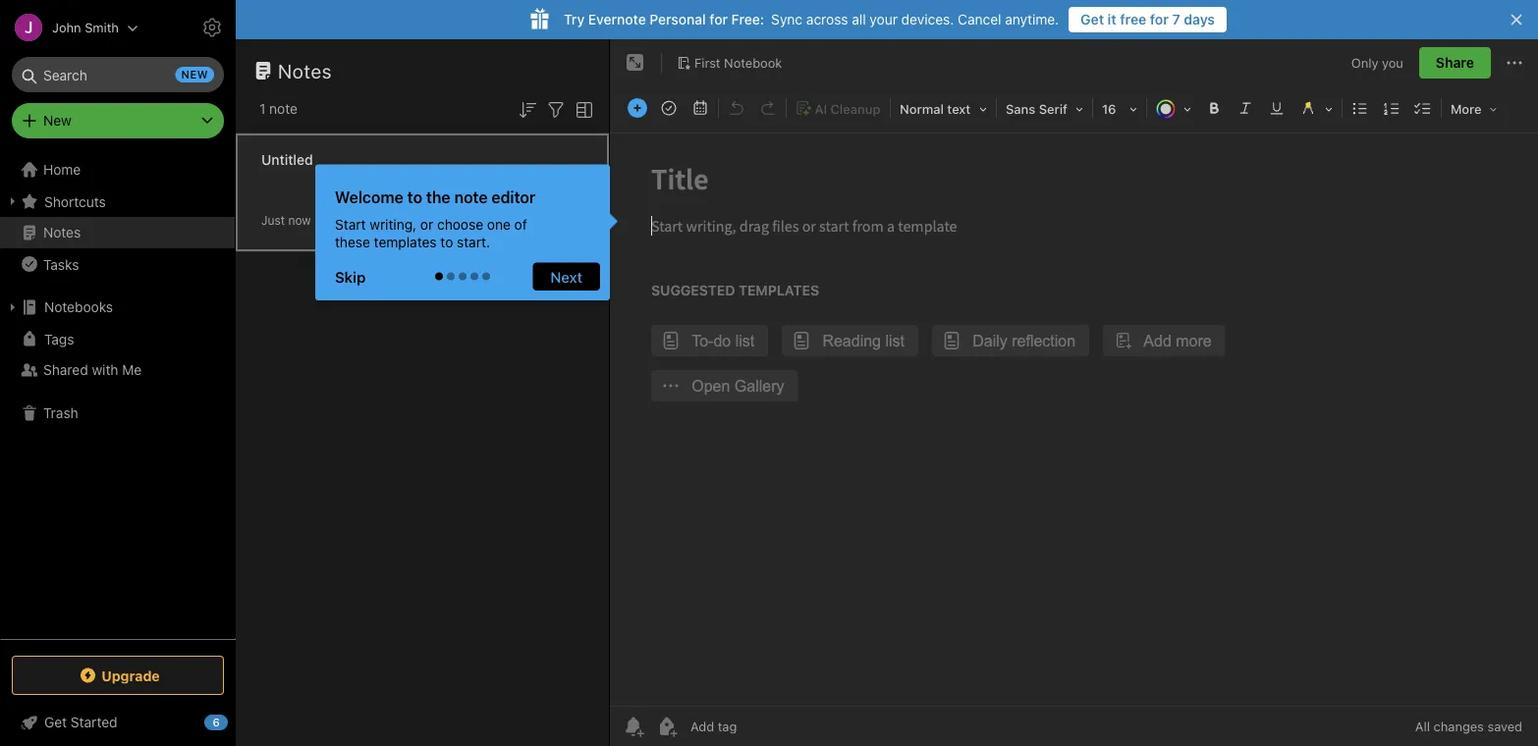 Task type: locate. For each thing, give the bounding box(es) containing it.
tasks button
[[0, 249, 235, 280]]

expand note image
[[624, 51, 648, 75]]

of
[[515, 216, 527, 232]]

1 vertical spatial note
[[455, 188, 488, 206]]

shared with me link
[[0, 355, 235, 386]]

all
[[1416, 720, 1431, 735]]

notes up 1 note
[[278, 59, 332, 82]]

for for free:
[[710, 11, 728, 28]]

more
[[1451, 102, 1483, 116]]

one
[[487, 216, 511, 232]]

0 vertical spatial note
[[269, 101, 298, 117]]

first
[[695, 55, 721, 70]]

0 horizontal spatial notes
[[43, 225, 81, 241]]

Highlight field
[[1293, 94, 1340, 123]]

1 for from the left
[[710, 11, 728, 28]]

Insert field
[[623, 94, 653, 122]]

you
[[1383, 55, 1404, 70]]

sans
[[1006, 102, 1036, 116]]

1
[[259, 101, 266, 117]]

changes
[[1434, 720, 1485, 735]]

notes
[[278, 59, 332, 82], [43, 225, 81, 241]]

1 horizontal spatial notes
[[278, 59, 332, 82]]

shared
[[43, 362, 88, 378]]

0 horizontal spatial note
[[269, 101, 298, 117]]

for left the 7
[[1151, 11, 1169, 28]]

for left free:
[[710, 11, 728, 28]]

notebooks
[[44, 299, 113, 315]]

notebooks link
[[0, 292, 235, 323]]

0 horizontal spatial to
[[407, 188, 423, 206]]

cancel
[[958, 11, 1002, 28]]

add a reminder image
[[622, 715, 646, 739]]

settings image
[[200, 16, 224, 39]]

upgrade
[[101, 668, 160, 684]]

calendar event image
[[687, 94, 714, 122]]

underline image
[[1264, 94, 1291, 122]]

the
[[426, 188, 451, 206]]

1 vertical spatial to
[[441, 234, 453, 250]]

for inside button
[[1151, 11, 1169, 28]]

these
[[335, 234, 370, 250]]

only
[[1352, 55, 1379, 70]]

start.
[[457, 234, 490, 250]]

your
[[870, 11, 898, 28]]

Search text field
[[26, 57, 210, 92]]

note right 1
[[269, 101, 298, 117]]

to left the
[[407, 188, 423, 206]]

checklist image
[[1410, 94, 1438, 122]]

Font family field
[[999, 94, 1091, 123]]

normal
[[900, 102, 944, 116]]

1 vertical spatial notes
[[43, 225, 81, 241]]

note inside welcome to the note editor start writing, or choose one of these templates to start.
[[455, 188, 488, 206]]

1 horizontal spatial note
[[455, 188, 488, 206]]

me
[[122, 362, 142, 378]]

tags button
[[0, 323, 235, 355]]

untitled
[[261, 152, 313, 168]]

tree
[[0, 154, 236, 639]]

None search field
[[26, 57, 210, 92]]

2 for from the left
[[1151, 11, 1169, 28]]

start
[[335, 216, 366, 232]]

tasks
[[43, 256, 79, 272]]

just
[[261, 214, 285, 228]]

Heading level field
[[893, 94, 995, 123]]

anytime.
[[1006, 11, 1060, 28]]

shortcuts
[[44, 193, 106, 210]]

to down 'choose'
[[441, 234, 453, 250]]

Font size field
[[1096, 94, 1145, 123]]

new
[[43, 113, 72, 129]]

trash
[[43, 405, 78, 422]]

note
[[269, 101, 298, 117], [455, 188, 488, 206]]

get it free for 7 days button
[[1069, 7, 1227, 32]]

1 horizontal spatial to
[[441, 234, 453, 250]]

personal
[[650, 11, 706, 28]]

0 vertical spatial to
[[407, 188, 423, 206]]

try
[[564, 11, 585, 28]]

tree containing home
[[0, 154, 236, 639]]

1 horizontal spatial for
[[1151, 11, 1169, 28]]

note up 'choose'
[[455, 188, 488, 206]]

just now
[[261, 214, 311, 228]]

saved
[[1488, 720, 1523, 735]]

click to collapse image
[[228, 711, 243, 734]]

for for 7
[[1151, 11, 1169, 28]]

notes link
[[0, 217, 235, 249]]

bold image
[[1201, 94, 1228, 122]]

notes inside notes link
[[43, 225, 81, 241]]

all
[[852, 11, 866, 28]]

Note Editor text field
[[610, 134, 1539, 707]]

tags
[[44, 331, 74, 347]]

for
[[710, 11, 728, 28], [1151, 11, 1169, 28]]

0 horizontal spatial for
[[710, 11, 728, 28]]

notes up tasks
[[43, 225, 81, 241]]

free:
[[732, 11, 765, 28]]

new button
[[12, 103, 224, 139]]

welcome to the note editor start writing, or choose one of these templates to start.
[[335, 188, 536, 250]]

to
[[407, 188, 423, 206], [441, 234, 453, 250]]

next button
[[533, 263, 600, 291]]

now
[[288, 214, 311, 228]]

first notebook
[[695, 55, 783, 70]]

add tag image
[[655, 715, 679, 739]]

notebook
[[724, 55, 783, 70]]

all changes saved
[[1416, 720, 1523, 735]]



Task type: vqa. For each thing, say whether or not it's contained in the screenshot.
TRY EVERNOTE PERSONAL FOR FREE: SYNC ACROSS ALL YOUR DEVICES. CANCEL ANYTIME. in the top of the page
yes



Task type: describe. For each thing, give the bounding box(es) containing it.
skip
[[335, 268, 366, 285]]

get
[[1081, 11, 1105, 28]]

1 note
[[259, 101, 298, 117]]

Add tag field
[[689, 719, 836, 736]]

Font color field
[[1150, 94, 1199, 123]]

free
[[1121, 11, 1147, 28]]

More field
[[1445, 94, 1505, 123]]

serif
[[1039, 102, 1068, 116]]

16
[[1103, 102, 1117, 116]]

shared with me
[[43, 362, 142, 378]]

expand notebooks image
[[5, 300, 21, 315]]

choose
[[437, 216, 484, 232]]

italic image
[[1232, 94, 1260, 122]]

sans serif
[[1006, 102, 1068, 116]]

upgrade button
[[12, 656, 224, 696]]

0 vertical spatial notes
[[278, 59, 332, 82]]

editor
[[492, 188, 536, 206]]

home
[[43, 162, 81, 178]]

shortcuts button
[[0, 186, 235, 217]]

first notebook button
[[670, 49, 789, 77]]

numbered list image
[[1379, 94, 1406, 122]]

share
[[1437, 55, 1475, 71]]

task image
[[655, 94, 683, 122]]

skip button
[[325, 263, 384, 291]]

welcome
[[335, 188, 404, 206]]

with
[[92, 362, 118, 378]]

bulleted list image
[[1347, 94, 1375, 122]]

only you
[[1352, 55, 1404, 70]]

text
[[948, 102, 971, 116]]

normal text
[[900, 102, 971, 116]]

next
[[551, 268, 583, 285]]

templates
[[374, 234, 437, 250]]

writing,
[[370, 216, 417, 232]]

evernote
[[589, 11, 646, 28]]

share button
[[1420, 47, 1492, 79]]

7
[[1173, 11, 1181, 28]]

days
[[1184, 11, 1216, 28]]

home link
[[0, 154, 236, 186]]

try evernote personal for free: sync across all your devices. cancel anytime.
[[564, 11, 1060, 28]]

trash link
[[0, 398, 235, 429]]

across
[[807, 11, 849, 28]]

or
[[421, 216, 434, 232]]

it
[[1108, 11, 1117, 28]]

get it free for 7 days
[[1081, 11, 1216, 28]]

devices.
[[902, 11, 955, 28]]

note window element
[[610, 39, 1539, 747]]

sync
[[772, 11, 803, 28]]



